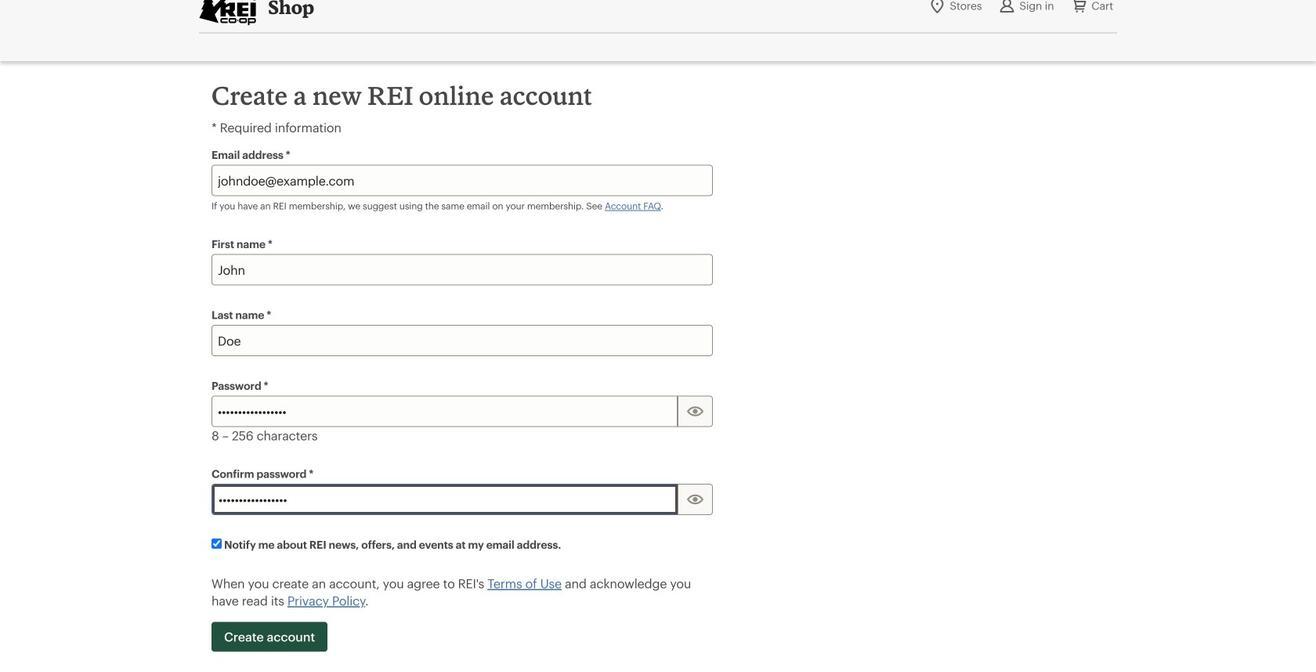 Task type: locate. For each thing, give the bounding box(es) containing it.
show password image
[[686, 490, 705, 510]]

None email field
[[212, 165, 713, 196]]

None password field
[[212, 396, 678, 428], [212, 484, 678, 516], [212, 396, 678, 428], [212, 484, 678, 516]]

None checkbox
[[212, 539, 222, 549]]

None text field
[[212, 254, 713, 286], [212, 325, 713, 357], [212, 254, 713, 286], [212, 325, 713, 357]]

go to rei.com home page image
[[199, 0, 256, 26]]



Task type: describe. For each thing, give the bounding box(es) containing it.
show password image
[[686, 402, 705, 422]]



Task type: vqa. For each thing, say whether or not it's contained in the screenshot.
THE GO TO REI.COM HOME PAGE image
yes



